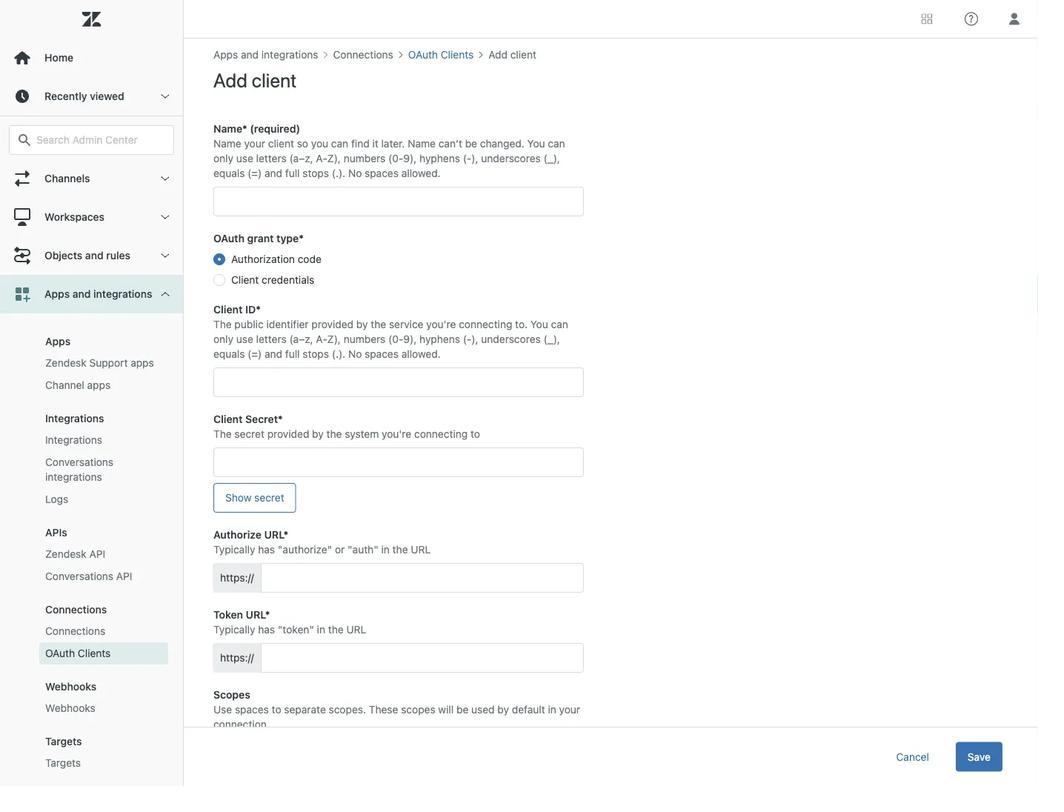 Task type: vqa. For each thing, say whether or not it's contained in the screenshot.
topmost Webhooks "element"
yes



Task type: locate. For each thing, give the bounding box(es) containing it.
and down objects and rules
[[73, 288, 91, 300]]

connections element
[[45, 604, 107, 616], [45, 624, 105, 639]]

0 vertical spatial connections element
[[45, 604, 107, 616]]

api for conversations api
[[116, 570, 132, 583]]

0 vertical spatial conversations
[[45, 456, 114, 469]]

zendesk support apps link
[[39, 352, 168, 374]]

integrations down rules
[[93, 288, 152, 300]]

conversations down integrations "link"
[[45, 456, 114, 469]]

targets up targets link
[[45, 736, 82, 748]]

connections
[[45, 604, 107, 616], [45, 625, 105, 638]]

2 webhooks element from the top
[[45, 701, 95, 716]]

2 webhooks from the top
[[45, 702, 95, 715]]

integrations up logs
[[45, 471, 102, 483]]

connections up the connections link on the bottom of page
[[45, 604, 107, 616]]

api inside conversations api element
[[116, 570, 132, 583]]

connections up oauth clients
[[45, 625, 105, 638]]

channel
[[45, 379, 84, 391]]

api for zendesk api
[[89, 548, 105, 560]]

0 vertical spatial targets element
[[45, 736, 82, 748]]

conversations
[[45, 456, 114, 469], [45, 570, 114, 583]]

user menu image
[[1005, 9, 1024, 29]]

1 targets element from the top
[[45, 736, 82, 748]]

1 horizontal spatial api
[[116, 570, 132, 583]]

0 horizontal spatial apps
[[87, 379, 111, 391]]

1 vertical spatial integrations
[[45, 471, 102, 483]]

integrations link
[[39, 429, 168, 451]]

0 vertical spatial integrations
[[45, 413, 104, 425]]

1 connections element from the top
[[45, 604, 107, 616]]

integrations up conversations integrations
[[45, 434, 102, 446]]

1 vertical spatial targets
[[45, 757, 81, 769]]

0 vertical spatial api
[[89, 548, 105, 560]]

1 vertical spatial and
[[73, 288, 91, 300]]

0 vertical spatial and
[[85, 249, 103, 262]]

2 conversations from the top
[[45, 570, 114, 583]]

apis element
[[45, 527, 67, 539]]

integrations element up conversations integrations
[[45, 433, 102, 448]]

integrations down channel apps element
[[45, 413, 104, 425]]

1 zendesk from the top
[[45, 357, 87, 369]]

zendesk support apps
[[45, 357, 154, 369]]

integrations
[[45, 413, 104, 425], [45, 434, 102, 446]]

None search field
[[1, 125, 182, 155]]

1 vertical spatial connections
[[45, 625, 105, 638]]

api inside zendesk api element
[[89, 548, 105, 560]]

webhooks
[[45, 681, 97, 693], [45, 702, 95, 715]]

connections element up the connections link on the bottom of page
[[45, 604, 107, 616]]

conversations api element
[[45, 569, 132, 584]]

oauth clients link
[[39, 643, 168, 665]]

integrations
[[93, 288, 152, 300], [45, 471, 102, 483]]

1 vertical spatial api
[[116, 570, 132, 583]]

apps element
[[45, 335, 71, 348]]

1 horizontal spatial apps
[[131, 357, 154, 369]]

and for objects
[[85, 249, 103, 262]]

2 zendesk from the top
[[45, 548, 87, 560]]

apis
[[45, 527, 67, 539]]

integrations inside integrations "link"
[[45, 434, 102, 446]]

tree
[[0, 159, 183, 787]]

2 connections element from the top
[[45, 624, 105, 639]]

objects and rules button
[[0, 236, 183, 275]]

zendesk
[[45, 357, 87, 369], [45, 548, 87, 560]]

0 vertical spatial zendesk
[[45, 357, 87, 369]]

0 vertical spatial webhooks element
[[45, 681, 97, 693]]

api
[[89, 548, 105, 560], [116, 570, 132, 583]]

0 vertical spatial webhooks
[[45, 681, 97, 693]]

integrations element down channel apps element
[[45, 413, 104, 425]]

0 vertical spatial targets
[[45, 736, 82, 748]]

0 vertical spatial connections
[[45, 604, 107, 616]]

objects and rules
[[44, 249, 130, 262]]

conversations for integrations
[[45, 456, 114, 469]]

api up conversations api link
[[89, 548, 105, 560]]

webhooks link
[[39, 698, 168, 720]]

zendesk down 'apis'
[[45, 548, 87, 560]]

zendesk api
[[45, 548, 105, 560]]

workspaces
[[44, 211, 105, 223]]

connections link
[[39, 620, 168, 643]]

1 vertical spatial zendesk
[[45, 548, 87, 560]]

conversations down zendesk api element
[[45, 570, 114, 583]]

conversations api
[[45, 570, 132, 583]]

api down zendesk api link
[[116, 570, 132, 583]]

1 vertical spatial integrations
[[45, 434, 102, 446]]

targets element
[[45, 736, 82, 748], [45, 756, 81, 771]]

and inside tree item
[[73, 288, 91, 300]]

1 vertical spatial connections element
[[45, 624, 105, 639]]

targets
[[45, 736, 82, 748], [45, 757, 81, 769]]

1 integrations from the top
[[45, 413, 104, 425]]

apps and integrations button
[[0, 275, 183, 314]]

apps
[[44, 288, 70, 300], [45, 335, 71, 348]]

1 targets from the top
[[45, 736, 82, 748]]

1 vertical spatial webhooks element
[[45, 701, 95, 716]]

tree containing channels
[[0, 159, 183, 787]]

conversations api link
[[39, 566, 168, 588]]

zendesk up the channel
[[45, 357, 87, 369]]

1 vertical spatial conversations
[[45, 570, 114, 583]]

2 targets element from the top
[[45, 756, 81, 771]]

0 vertical spatial integrations
[[93, 288, 152, 300]]

tree item
[[0, 275, 183, 787]]

apps inside 'group'
[[45, 335, 71, 348]]

targets element up targets link
[[45, 736, 82, 748]]

apps up the channel
[[45, 335, 71, 348]]

tree item containing apps and integrations
[[0, 275, 183, 787]]

0 vertical spatial apps
[[131, 357, 154, 369]]

targets down webhooks link
[[45, 757, 81, 769]]

apps inside dropdown button
[[44, 288, 70, 300]]

1 vertical spatial targets element
[[45, 756, 81, 771]]

and left rules
[[85, 249, 103, 262]]

1 webhooks from the top
[[45, 681, 97, 693]]

and
[[85, 249, 103, 262], [73, 288, 91, 300]]

1 vertical spatial apps
[[45, 335, 71, 348]]

apps down objects
[[44, 288, 70, 300]]

0 vertical spatial integrations element
[[45, 413, 104, 425]]

zendesk products image
[[922, 14, 933, 24]]

1 conversations from the top
[[45, 456, 114, 469]]

2 integrations from the top
[[45, 434, 102, 446]]

webhooks element
[[45, 681, 97, 693], [45, 701, 95, 716]]

logs
[[45, 493, 68, 506]]

oauth clients
[[45, 648, 111, 660]]

1 integrations element from the top
[[45, 413, 104, 425]]

zendesk for zendesk api
[[45, 548, 87, 560]]

apps right support
[[131, 357, 154, 369]]

Search Admin Center field
[[36, 133, 165, 147]]

0 horizontal spatial api
[[89, 548, 105, 560]]

2 integrations element from the top
[[45, 433, 102, 448]]

apps
[[131, 357, 154, 369], [87, 379, 111, 391]]

logs element
[[45, 492, 68, 507]]

channel apps element
[[45, 378, 111, 393]]

1 vertical spatial integrations element
[[45, 433, 102, 448]]

apps and integrations group
[[0, 314, 183, 787]]

apps down zendesk support apps element
[[87, 379, 111, 391]]

zendesk support apps element
[[45, 356, 154, 371]]

integrations element
[[45, 413, 104, 425], [45, 433, 102, 448]]

0 vertical spatial apps
[[44, 288, 70, 300]]

channel apps link
[[39, 374, 168, 397]]

targets element down webhooks link
[[45, 756, 81, 771]]

targets link
[[39, 752, 168, 775]]

connections element up oauth clients
[[45, 624, 105, 639]]

1 vertical spatial webhooks
[[45, 702, 95, 715]]



Task type: describe. For each thing, give the bounding box(es) containing it.
zendesk for zendesk support apps
[[45, 357, 87, 369]]

and for apps
[[73, 288, 91, 300]]

apps for the apps element
[[45, 335, 71, 348]]

recently viewed
[[44, 90, 124, 102]]

viewed
[[90, 90, 124, 102]]

zendesk api element
[[45, 547, 105, 562]]

none search field inside primary element
[[1, 125, 182, 155]]

conversations for api
[[45, 570, 114, 583]]

integrations element inside "link"
[[45, 433, 102, 448]]

tree inside primary element
[[0, 159, 183, 787]]

oauth clients element
[[45, 646, 111, 661]]

recently
[[44, 90, 87, 102]]

conversations integrations
[[45, 456, 114, 483]]

tree item inside primary element
[[0, 275, 183, 787]]

integrations inside conversations integrations
[[45, 471, 102, 483]]

zendesk api link
[[39, 543, 168, 566]]

oauth
[[45, 648, 75, 660]]

integrations inside dropdown button
[[93, 288, 152, 300]]

channel apps
[[45, 379, 111, 391]]

clients
[[78, 648, 111, 660]]

apps and integrations
[[44, 288, 152, 300]]

conversations integrations link
[[39, 451, 168, 489]]

recently viewed button
[[0, 77, 183, 116]]

1 connections from the top
[[45, 604, 107, 616]]

apps for apps and integrations
[[44, 288, 70, 300]]

2 connections from the top
[[45, 625, 105, 638]]

channels button
[[0, 159, 183, 198]]

primary element
[[0, 0, 184, 787]]

1 vertical spatial apps
[[87, 379, 111, 391]]

conversations integrations element
[[45, 455, 162, 485]]

rules
[[106, 249, 130, 262]]

home
[[44, 52, 73, 64]]

help image
[[965, 12, 979, 26]]

support
[[89, 357, 128, 369]]

objects
[[44, 249, 82, 262]]

workspaces button
[[0, 198, 183, 236]]

home button
[[0, 39, 183, 77]]

logs link
[[39, 489, 168, 511]]

1 webhooks element from the top
[[45, 681, 97, 693]]

channels
[[44, 172, 90, 185]]

2 targets from the top
[[45, 757, 81, 769]]



